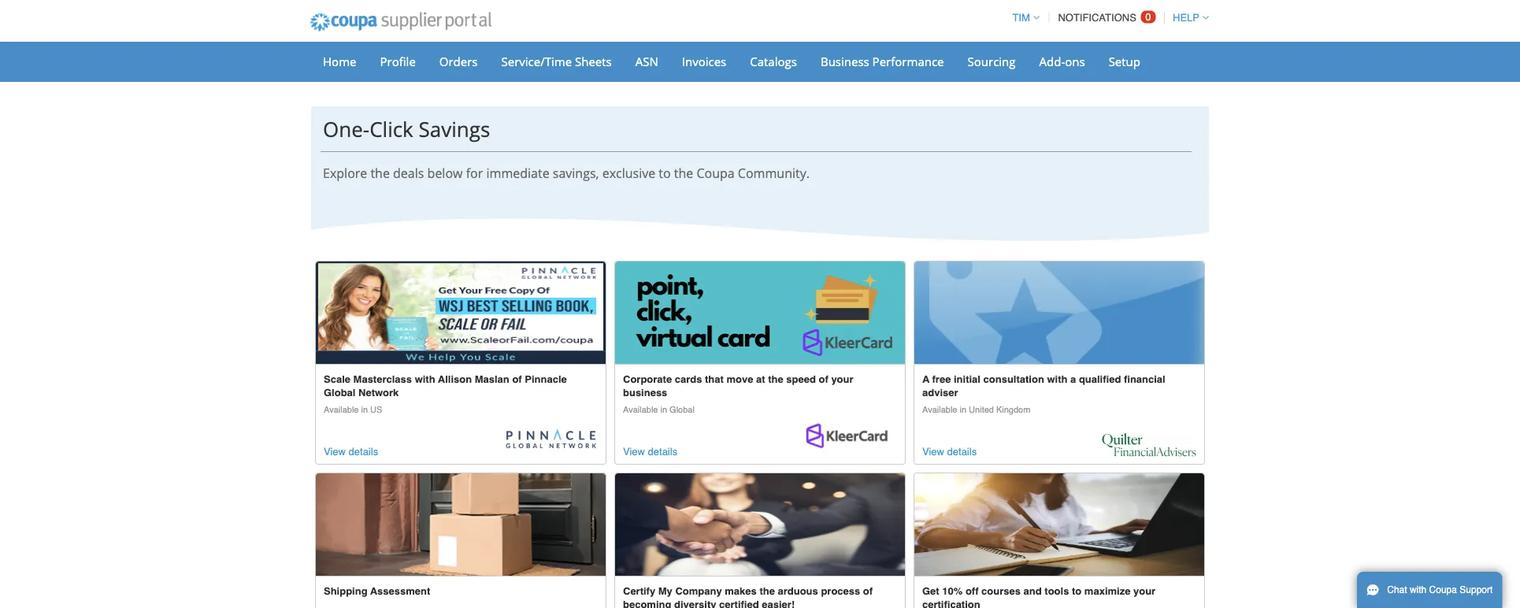 Task type: locate. For each thing, give the bounding box(es) containing it.
view down adviser
[[923, 446, 945, 458]]

off
[[966, 585, 979, 597]]

1 horizontal spatial your
[[1134, 585, 1156, 597]]

network
[[359, 387, 399, 399]]

navigation
[[1006, 2, 1209, 33]]

1 horizontal spatial available
[[623, 405, 658, 415]]

0 horizontal spatial view details
[[324, 446, 378, 458]]

that
[[705, 374, 724, 385]]

1 horizontal spatial global
[[670, 405, 695, 415]]

global inside the scale masterclass with allison maslan of pinnacle global network available in us
[[324, 387, 356, 399]]

3 view details button from the left
[[923, 444, 977, 460]]

1 view from the left
[[324, 446, 346, 458]]

2 available from the left
[[623, 405, 658, 415]]

pinnacle global network image down the "pinnacle"
[[503, 429, 598, 457]]

the
[[371, 164, 390, 181], [674, 164, 694, 181], [768, 374, 784, 385], [760, 585, 775, 597]]

coupa
[[697, 164, 735, 181], [1430, 585, 1458, 596]]

1 vertical spatial pinnacle global network image
[[503, 429, 598, 457]]

of inside certify my company makes the arduous process of becoming diversity certified easier!
[[863, 585, 873, 597]]

0 horizontal spatial view details button
[[324, 444, 378, 460]]

view details button down united
[[923, 444, 977, 460]]

to right tools
[[1072, 585, 1082, 597]]

profile
[[380, 53, 416, 69]]

0 vertical spatial pinnacle global network image
[[316, 262, 606, 364]]

profile link
[[370, 50, 426, 73]]

invoices
[[682, 53, 727, 69]]

3 view from the left
[[923, 446, 945, 458]]

us
[[370, 405, 382, 415]]

global down scale on the left of page
[[324, 387, 356, 399]]

and
[[1024, 585, 1042, 597]]

of right speed
[[819, 374, 829, 385]]

in down business
[[661, 405, 667, 415]]

10%
[[943, 585, 963, 597]]

in inside a free initial consultation with a qualified financial adviser available in united kingdom
[[960, 405, 967, 415]]

view details down us
[[324, 446, 378, 458]]

to right the exclusive
[[659, 164, 671, 181]]

0 horizontal spatial details
[[349, 446, 378, 458]]

with left allison
[[415, 374, 435, 385]]

0 horizontal spatial your
[[832, 374, 854, 385]]

view details button down us
[[324, 444, 378, 460]]

1 vertical spatial your
[[1134, 585, 1156, 597]]

scale
[[324, 374, 351, 385]]

available inside the scale masterclass with allison maslan of pinnacle global network available in us
[[324, 405, 359, 415]]

quilter financial advisers image
[[915, 262, 1205, 364], [1102, 432, 1197, 457]]

kleercard image up at
[[615, 262, 905, 364]]

explore
[[323, 164, 367, 181]]

1 vertical spatial global
[[670, 405, 695, 415]]

details down us
[[349, 446, 378, 458]]

1 view details from the left
[[324, 446, 378, 458]]

coupa left 'support'
[[1430, 585, 1458, 596]]

catalogs link
[[740, 50, 808, 73]]

your
[[832, 374, 854, 385], [1134, 585, 1156, 597]]

2 horizontal spatial available
[[923, 405, 958, 415]]

3 in from the left
[[960, 405, 967, 415]]

in left us
[[361, 405, 368, 415]]

0 vertical spatial coupa
[[697, 164, 735, 181]]

1 horizontal spatial view details
[[623, 446, 678, 458]]

2 view details from the left
[[623, 446, 678, 458]]

orders link
[[429, 50, 488, 73]]

in left united
[[960, 405, 967, 415]]

community.
[[738, 164, 810, 181]]

details
[[349, 446, 378, 458], [648, 446, 678, 458], [948, 446, 977, 458]]

0 horizontal spatial of
[[512, 374, 522, 385]]

2 horizontal spatial of
[[863, 585, 873, 597]]

1 horizontal spatial view details button
[[623, 444, 678, 460]]

of for certify my company makes the arduous process of becoming diversity certified easier!
[[863, 585, 873, 597]]

financial
[[1124, 374, 1166, 385]]

exclusive
[[602, 164, 656, 181]]

0 horizontal spatial to
[[659, 164, 671, 181]]

your inside get 10% off courses and tools to maximize your certification
[[1134, 585, 1156, 597]]

your right speed
[[832, 374, 854, 385]]

the right at
[[768, 374, 784, 385]]

view details button down business
[[623, 444, 678, 460]]

1 vertical spatial kleercard image
[[803, 422, 897, 457]]

global
[[324, 387, 356, 399], [670, 405, 695, 415]]

setup
[[1109, 53, 1141, 69]]

1 horizontal spatial in
[[661, 405, 667, 415]]

3 view details from the left
[[923, 446, 977, 458]]

2 details from the left
[[648, 446, 678, 458]]

of inside corporate cards that move at the speed of your business available in global
[[819, 374, 829, 385]]

your right maximize
[[1134, 585, 1156, 597]]

of
[[512, 374, 522, 385], [819, 374, 829, 385], [863, 585, 873, 597]]

1 vertical spatial to
[[1072, 585, 1082, 597]]

your inside corporate cards that move at the speed of your business available in global
[[832, 374, 854, 385]]

2 horizontal spatial view
[[923, 446, 945, 458]]

0 vertical spatial kleercard image
[[615, 262, 905, 364]]

1 vertical spatial coupa
[[1430, 585, 1458, 596]]

move
[[727, 374, 754, 385]]

assessment
[[370, 585, 430, 597]]

chat
[[1388, 585, 1408, 596]]

0 horizontal spatial with
[[415, 374, 435, 385]]

2 view details button from the left
[[623, 444, 678, 460]]

at
[[756, 374, 766, 385]]

home
[[323, 53, 357, 69]]

2 horizontal spatial with
[[1410, 585, 1427, 596]]

in inside the scale masterclass with allison maslan of pinnacle global network available in us
[[361, 405, 368, 415]]

with right chat
[[1410, 585, 1427, 596]]

view details button for corporate cards that move at the speed of your business
[[623, 444, 678, 460]]

quilter financial advisers image up a
[[915, 262, 1205, 364]]

view details down united
[[923, 446, 977, 458]]

united
[[969, 405, 994, 415]]

pinnacle global network image up allison
[[316, 262, 606, 364]]

savings
[[419, 115, 490, 143]]

global down the cards
[[670, 405, 695, 415]]

coupa left community.
[[697, 164, 735, 181]]

1 details from the left
[[349, 446, 378, 458]]

details for corporate cards that move at the speed of your business
[[648, 446, 678, 458]]

help
[[1173, 12, 1200, 24]]

view details button for a free initial consultation with a qualified financial adviser
[[923, 444, 977, 460]]

1 available from the left
[[324, 405, 359, 415]]

2 horizontal spatial in
[[960, 405, 967, 415]]

0 horizontal spatial view
[[324, 446, 346, 458]]

0 horizontal spatial in
[[361, 405, 368, 415]]

available inside a free initial consultation with a qualified financial adviser available in united kingdom
[[923, 405, 958, 415]]

maslan
[[475, 374, 510, 385]]

quilter financial advisers image down the financial
[[1102, 432, 1197, 457]]

view details down business
[[623, 446, 678, 458]]

coupa inside chat with coupa support button
[[1430, 585, 1458, 596]]

0 horizontal spatial coupa
[[697, 164, 735, 181]]

savings,
[[553, 164, 599, 181]]

cards
[[675, 374, 702, 385]]

1 horizontal spatial view
[[623, 446, 645, 458]]

available
[[324, 405, 359, 415], [623, 405, 658, 415], [923, 405, 958, 415]]

view down business
[[623, 446, 645, 458]]

0
[[1146, 11, 1152, 23]]

kleercard image
[[615, 262, 905, 364], [803, 422, 897, 457]]

2 horizontal spatial view details button
[[923, 444, 977, 460]]

2 horizontal spatial details
[[948, 446, 977, 458]]

a
[[923, 374, 930, 385]]

1 in from the left
[[361, 405, 368, 415]]

available down scale on the left of page
[[324, 405, 359, 415]]

details down business
[[648, 446, 678, 458]]

3 available from the left
[[923, 405, 958, 415]]

the up easier!
[[760, 585, 775, 597]]

1 horizontal spatial to
[[1072, 585, 1082, 597]]

1 horizontal spatial of
[[819, 374, 829, 385]]

available down adviser
[[923, 405, 958, 415]]

kleercard image down speed
[[803, 422, 897, 457]]

available for network
[[324, 405, 359, 415]]

shipping assessment
[[324, 585, 430, 597]]

0 horizontal spatial global
[[324, 387, 356, 399]]

0 horizontal spatial available
[[324, 405, 359, 415]]

easier!
[[762, 599, 795, 608]]

0 vertical spatial global
[[324, 387, 356, 399]]

of for corporate cards that move at the speed of your business available in global
[[819, 374, 829, 385]]

service/time sheets
[[502, 53, 612, 69]]

pinnacle global network image
[[316, 262, 606, 364], [503, 429, 598, 457]]

get
[[923, 585, 940, 597]]

1 horizontal spatial coupa
[[1430, 585, 1458, 596]]

notifications 0
[[1058, 11, 1152, 24]]

2 in from the left
[[661, 405, 667, 415]]

1 horizontal spatial with
[[1047, 374, 1068, 385]]

available down business
[[623, 405, 658, 415]]

deals
[[393, 164, 424, 181]]

consultation
[[984, 374, 1045, 385]]

to
[[659, 164, 671, 181], [1072, 585, 1082, 597]]

the inside certify my company makes the arduous process of becoming diversity certified easier!
[[760, 585, 775, 597]]

view details for corporate cards that move at the speed of your business
[[623, 446, 678, 458]]

3 details from the left
[[948, 446, 977, 458]]

view for scale masterclass with allison maslan of pinnacle global network
[[324, 446, 346, 458]]

available inside corporate cards that move at the speed of your business available in global
[[623, 405, 658, 415]]

2 view from the left
[[623, 446, 645, 458]]

view down scale on the left of page
[[324, 446, 346, 458]]

0 vertical spatial your
[[832, 374, 854, 385]]

makes
[[725, 585, 757, 597]]

masterclass
[[353, 374, 412, 385]]

speed
[[787, 374, 816, 385]]

qualified
[[1079, 374, 1121, 385]]

2 horizontal spatial view details
[[923, 446, 977, 458]]

with left a
[[1047, 374, 1068, 385]]

view details
[[324, 446, 378, 458], [623, 446, 678, 458], [923, 446, 977, 458]]

coupa supplier portal image
[[299, 2, 502, 42]]

1 horizontal spatial details
[[648, 446, 678, 458]]

of right maslan
[[512, 374, 522, 385]]

details down united
[[948, 446, 977, 458]]

of right process
[[863, 585, 873, 597]]

in for adviser
[[960, 405, 967, 415]]

to inside get 10% off courses and tools to maximize your certification
[[1072, 585, 1082, 597]]

view for corporate cards that move at the speed of your business
[[623, 446, 645, 458]]

business performance
[[821, 53, 944, 69]]

in
[[361, 405, 368, 415], [661, 405, 667, 415], [960, 405, 967, 415]]

view
[[324, 446, 346, 458], [623, 446, 645, 458], [923, 446, 945, 458]]

1 view details button from the left
[[324, 444, 378, 460]]

view details button
[[324, 444, 378, 460], [623, 444, 678, 460], [923, 444, 977, 460]]



Task type: describe. For each thing, give the bounding box(es) containing it.
business
[[821, 53, 870, 69]]

view for a free initial consultation with a qualified financial adviser
[[923, 446, 945, 458]]

add-ons
[[1040, 53, 1085, 69]]

initial
[[954, 374, 981, 385]]

get 10% off courses and tools to maximize your certification
[[923, 585, 1156, 608]]

performance
[[873, 53, 944, 69]]

service/time
[[502, 53, 572, 69]]

explore the deals below for immediate savings, exclusive to the coupa community.
[[323, 164, 810, 181]]

notifications
[[1058, 12, 1137, 24]]

view details for scale masterclass with allison maslan of pinnacle global network
[[324, 446, 378, 458]]

allison
[[438, 374, 472, 385]]

becoming
[[623, 599, 672, 608]]

pinnacle
[[525, 374, 567, 385]]

sheets
[[575, 53, 612, 69]]

free
[[933, 374, 951, 385]]

courses
[[982, 585, 1021, 597]]

help link
[[1166, 12, 1209, 24]]

kingdom
[[997, 405, 1031, 415]]

your for corporate cards that move at the speed of your business available in global
[[832, 374, 854, 385]]

a
[[1071, 374, 1077, 385]]

company
[[676, 585, 722, 597]]

process
[[821, 585, 861, 597]]

0 vertical spatial to
[[659, 164, 671, 181]]

my
[[659, 585, 673, 597]]

the right the exclusive
[[674, 164, 694, 181]]

adviser
[[923, 387, 959, 399]]

certify my company makes the arduous process of becoming diversity certified easier!
[[623, 585, 873, 608]]

global inside corporate cards that move at the speed of your business available in global
[[670, 405, 695, 415]]

corporate cards that move at the speed of your business available in global
[[623, 374, 854, 415]]

available for adviser
[[923, 405, 958, 415]]

in for network
[[361, 405, 368, 415]]

view details for a free initial consultation with a qualified financial adviser
[[923, 446, 977, 458]]

click
[[370, 115, 413, 143]]

your for get 10% off courses and tools to maximize your certification
[[1134, 585, 1156, 597]]

certify
[[623, 585, 656, 597]]

71lbs image
[[316, 473, 606, 576]]

with inside the scale masterclass with allison maslan of pinnacle global network available in us
[[415, 374, 435, 385]]

of inside the scale masterclass with allison maslan of pinnacle global network available in us
[[512, 374, 522, 385]]

add-
[[1040, 53, 1065, 69]]

setup link
[[1099, 50, 1151, 73]]

certify my company image
[[615, 473, 905, 576]]

one-
[[323, 115, 370, 143]]

diversity masterminds image
[[915, 473, 1205, 576]]

corporate
[[623, 374, 672, 385]]

business performance link
[[811, 50, 955, 73]]

shipping
[[324, 585, 368, 597]]

chat with coupa support button
[[1358, 572, 1503, 608]]

the inside corporate cards that move at the speed of your business available in global
[[768, 374, 784, 385]]

in inside corporate cards that move at the speed of your business available in global
[[661, 405, 667, 415]]

catalogs
[[750, 53, 797, 69]]

details for scale masterclass with allison maslan of pinnacle global network
[[349, 446, 378, 458]]

with inside button
[[1410, 585, 1427, 596]]

tim
[[1013, 12, 1030, 24]]

business
[[623, 387, 668, 399]]

one-click savings
[[323, 115, 490, 143]]

invoices link
[[672, 50, 737, 73]]

with inside a free initial consultation with a qualified financial adviser available in united kingdom
[[1047, 374, 1068, 385]]

below
[[428, 164, 463, 181]]

chat with coupa support
[[1388, 585, 1493, 596]]

add-ons link
[[1029, 50, 1096, 73]]

service/time sheets link
[[491, 50, 622, 73]]

sourcing link
[[958, 50, 1026, 73]]

certified
[[719, 599, 759, 608]]

a free initial consultation with a qualified financial adviser available in united kingdom
[[923, 374, 1166, 415]]

support
[[1460, 585, 1493, 596]]

ons
[[1065, 53, 1085, 69]]

1 vertical spatial quilter financial advisers image
[[1102, 432, 1197, 457]]

scale masterclass with allison maslan of pinnacle global network available in us
[[324, 374, 567, 415]]

view details button for scale masterclass with allison maslan of pinnacle global network
[[324, 444, 378, 460]]

immediate
[[486, 164, 550, 181]]

details for a free initial consultation with a qualified financial adviser
[[948, 446, 977, 458]]

maximize
[[1085, 585, 1131, 597]]

0 vertical spatial quilter financial advisers image
[[915, 262, 1205, 364]]

arduous
[[778, 585, 818, 597]]

the left 'deals'
[[371, 164, 390, 181]]

asn
[[636, 53, 659, 69]]

certification
[[923, 599, 981, 608]]

sourcing
[[968, 53, 1016, 69]]

orders
[[440, 53, 478, 69]]

tim link
[[1006, 12, 1040, 24]]

for
[[466, 164, 483, 181]]

home link
[[313, 50, 367, 73]]

asn link
[[625, 50, 669, 73]]

navigation containing notifications 0
[[1006, 2, 1209, 33]]

diversity
[[674, 599, 717, 608]]

tools
[[1045, 585, 1069, 597]]



Task type: vqa. For each thing, say whether or not it's contained in the screenshot.
1st Do from the top of the page
no



